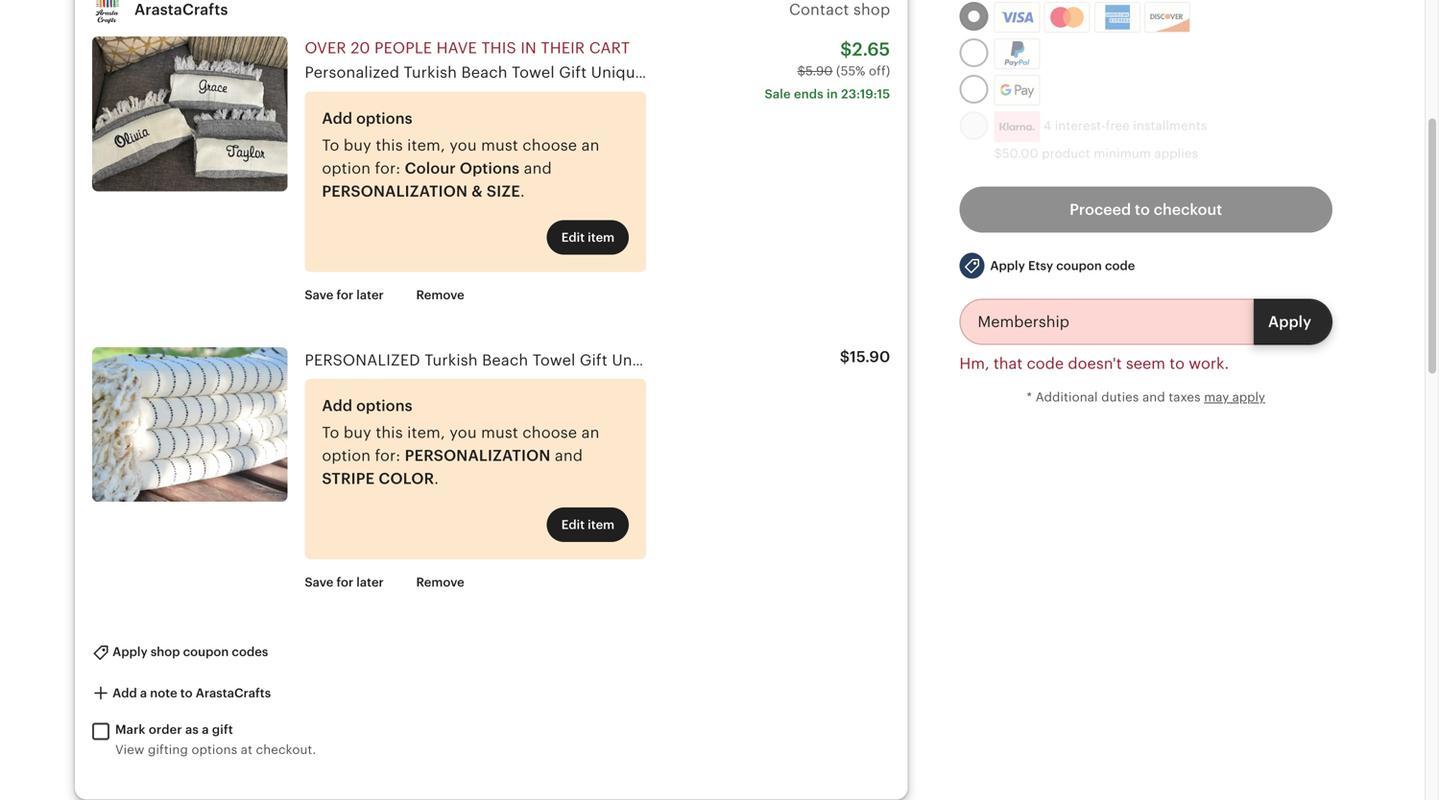 Task type: locate. For each thing, give the bounding box(es) containing it.
1 later from the top
[[356, 288, 384, 303]]

1 item, from the top
[[407, 137, 445, 154]]

edit item
[[561, 230, 615, 245], [561, 518, 615, 532]]

coupon for shop
[[183, 645, 229, 659]]

1 vertical spatial have
[[1152, 352, 1188, 369]]

*
[[1027, 390, 1032, 405]]

item, for personalization
[[407, 424, 445, 442]]

2 vertical spatial $
[[840, 348, 850, 366]]

2 horizontal spatial and
[[1142, 390, 1165, 405]]

0 vertical spatial add
[[322, 110, 352, 127]]

apply
[[1232, 390, 1265, 405]]

.
[[520, 183, 525, 200], [434, 470, 439, 488]]

0 vertical spatial this
[[481, 40, 516, 57]]

proposal
[[842, 64, 906, 81]]

to
[[322, 137, 339, 154], [322, 424, 339, 442]]

1 to from the top
[[322, 137, 339, 154]]

add options for colour
[[322, 110, 412, 127]]

edit for personalization and stripe color .
[[561, 518, 585, 532]]

a right as
[[202, 723, 209, 737]]

0 vertical spatial .
[[520, 183, 525, 200]]

(55%
[[836, 64, 865, 78]]

you for .
[[450, 424, 477, 442]]

1 vertical spatial options
[[356, 397, 412, 415]]

to right note
[[180, 686, 193, 701]]

turkish right the personalized on the left top of page
[[425, 352, 478, 369]]

0 vertical spatial must
[[481, 137, 518, 154]]

code up "*"
[[1027, 355, 1064, 373]]

0 vertical spatial to buy this item, you must choose an option for:
[[322, 137, 600, 177]]

1 vertical spatial buy
[[344, 424, 371, 442]]

save for later
[[305, 288, 384, 303], [305, 576, 384, 590]]

personalization
[[322, 183, 468, 200], [405, 447, 551, 465]]

0 vertical spatial options
[[356, 110, 412, 127]]

option up stripe
[[322, 447, 371, 465]]

stripe
[[322, 470, 375, 488]]

to buy this item, you must choose an option for:
[[322, 137, 600, 177], [322, 424, 600, 465]]

0 horizontal spatial have
[[436, 40, 477, 57]]

coupon for etsy
[[1056, 259, 1102, 273]]

$ for 2.65
[[840, 39, 852, 60]]

1 vertical spatial to
[[1170, 355, 1185, 373]]

for: for colour options
[[375, 160, 401, 177]]

1 vertical spatial add
[[322, 397, 352, 415]]

later
[[356, 288, 384, 303], [356, 576, 384, 590]]

to buy this item, you must choose an option for: up color
[[322, 424, 600, 465]]

monogrammed
[[1066, 64, 1180, 81], [674, 352, 788, 369]]

0 vertical spatial beach
[[461, 64, 508, 81]]

item
[[588, 230, 615, 245], [588, 518, 615, 532]]

add down personalized
[[322, 110, 352, 127]]

code inside dropdown button
[[1105, 259, 1135, 273]]

arastacrafts right arastacrafts image
[[134, 1, 228, 18]]

everything,
[[1192, 352, 1277, 369]]

2 an from the top
[[581, 424, 600, 442]]

in inside over 20 people have this in their cart personalized turkish beach towel gift unique, bachelorette bridesmaid proposal wedding gift towel, monogrammed towels, unique christmas gift
[[521, 40, 537, 57]]

this up color
[[376, 424, 403, 442]]

christmas down apply button
[[1281, 352, 1357, 369]]

1 vertical spatial .
[[434, 470, 439, 488]]

0 vertical spatial add options
[[322, 110, 412, 127]]

personalization inside colour options and personalization & size .
[[322, 183, 468, 200]]

1 horizontal spatial coupon
[[1056, 259, 1102, 273]]

0 vertical spatial coupon
[[1056, 259, 1102, 273]]

1 remove button from the top
[[402, 278, 479, 313]]

edit item button
[[547, 220, 629, 255], [547, 508, 629, 543]]

2 edit from the top
[[561, 518, 585, 532]]

save for 15.90
[[305, 576, 333, 590]]

2 buy from the top
[[344, 424, 371, 442]]

2 to buy this item, you must choose an option for: from the top
[[322, 424, 600, 465]]

options down personalized
[[356, 110, 412, 127]]

0 vertical spatial code
[[1105, 259, 1135, 273]]

must up personalization and stripe color . in the bottom of the page
[[481, 424, 518, 442]]

1 vertical spatial add options
[[322, 397, 412, 415]]

1 vertical spatial personalization
[[405, 447, 551, 465]]

mastercard image
[[1047, 5, 1087, 30]]

1 vertical spatial coupon
[[183, 645, 229, 659]]

apply etsy coupon code button
[[945, 244, 1150, 288]]

1 vertical spatial for:
[[375, 447, 401, 465]]

1 horizontal spatial in
[[827, 87, 838, 101]]

1 vertical spatial code
[[1027, 355, 1064, 373]]

christmas
[[1301, 64, 1377, 81], [1281, 352, 1357, 369]]

and
[[524, 160, 552, 177], [1142, 390, 1165, 405], [555, 447, 583, 465]]

1 horizontal spatial .
[[520, 183, 525, 200]]

save for later button for 2.65
[[290, 278, 398, 313]]

2 vertical spatial add
[[112, 686, 137, 701]]

options
[[460, 160, 520, 177]]

Enter code text field
[[959, 299, 1254, 345]]

1 choose from the top
[[523, 137, 577, 154]]

edit item button for colour options and personalization & size .
[[547, 220, 629, 255]]

buy for personalization and stripe color .
[[344, 424, 371, 442]]

0 vertical spatial item,
[[407, 137, 445, 154]]

christmas right unique
[[1301, 64, 1377, 81]]

you for &
[[450, 137, 477, 154]]

4 interest-free installments
[[1040, 119, 1207, 133]]

in left their
[[521, 40, 537, 57]]

apply left etsy
[[990, 259, 1025, 273]]

apply up everything,
[[1268, 314, 1311, 331]]

remove button
[[402, 278, 479, 313], [402, 566, 479, 600]]

0 horizontal spatial a
[[140, 686, 147, 701]]

remove for 15.90
[[416, 576, 464, 590]]

turkish down people
[[404, 64, 457, 81]]

coupon
[[1056, 259, 1102, 273], [183, 645, 229, 659]]

15.90
[[850, 348, 890, 366]]

1 horizontal spatial a
[[202, 723, 209, 737]]

1 vertical spatial item
[[588, 518, 615, 532]]

. right '&'
[[520, 183, 525, 200]]

for: left colour at the top left of the page
[[375, 160, 401, 177]]

item, up colour at the top left of the page
[[407, 137, 445, 154]]

0 vertical spatial and
[[524, 160, 552, 177]]

to down personalized
[[322, 137, 339, 154]]

2 vertical spatial this
[[376, 424, 403, 442]]

1 vertical spatial an
[[581, 424, 600, 442]]

to buy this item, you must choose an option for: for &
[[322, 137, 600, 177]]

0 vertical spatial to
[[1135, 201, 1150, 219]]

save for later for 15.90
[[305, 576, 384, 590]]

unique,
[[591, 64, 649, 81], [612, 352, 670, 369]]

2 option from the top
[[322, 447, 371, 465]]

1 vertical spatial item,
[[407, 424, 445, 442]]

0 vertical spatial apply
[[990, 259, 1025, 273]]

. inside personalization and stripe color .
[[434, 470, 439, 488]]

2 remove button from the top
[[402, 566, 479, 600]]

this left their
[[481, 40, 516, 57]]

option left colour at the top left of the page
[[322, 160, 371, 177]]

personalized
[[305, 352, 420, 369]]

2 remove from the top
[[416, 576, 464, 590]]

checkout.
[[256, 743, 316, 758]]

cart
[[589, 40, 630, 57]]

0 horizontal spatial apply
[[112, 645, 148, 659]]

0 horizontal spatial monogrammed
[[674, 352, 788, 369]]

1 vertical spatial to
[[322, 424, 339, 442]]

save for later button
[[290, 278, 398, 313], [290, 566, 398, 600]]

1 you from the top
[[450, 137, 477, 154]]

. inside colour options and personalization & size .
[[520, 183, 525, 200]]

apply for apply etsy coupon code
[[990, 259, 1025, 273]]

choose for colour options
[[523, 137, 577, 154]]

option
[[322, 160, 371, 177], [322, 447, 371, 465]]

1 vertical spatial to buy this item, you must choose an option for:
[[322, 424, 600, 465]]

0 vertical spatial towel
[[512, 64, 555, 81]]

arastacrafts up gift
[[196, 686, 271, 701]]

0 horizontal spatial and
[[524, 160, 552, 177]]

have right who
[[1152, 352, 1188, 369]]

1 save from the top
[[305, 288, 333, 303]]

0 horizontal spatial to
[[180, 686, 193, 701]]

20
[[351, 40, 370, 57]]

1 to buy this item, you must choose an option for: from the top
[[322, 137, 600, 177]]

1 horizontal spatial apply
[[990, 259, 1025, 273]]

0 vertical spatial save
[[305, 288, 333, 303]]

2 save from the top
[[305, 576, 333, 590]]

0 vertical spatial in
[[521, 40, 537, 57]]

1 vertical spatial you
[[450, 424, 477, 442]]

shop for apply
[[151, 645, 180, 659]]

2 to from the top
[[322, 424, 339, 442]]

0 vertical spatial unique,
[[591, 64, 649, 81]]

1 must from the top
[[481, 137, 518, 154]]

2 vertical spatial options
[[191, 743, 237, 758]]

have
[[436, 40, 477, 57], [1152, 352, 1188, 369]]

this up colour options and personalization & size .
[[376, 137, 403, 154]]

beach inside over 20 people have this in their cart personalized turkish beach towel gift unique, bachelorette bridesmaid proposal wedding gift towel, monogrammed towels, unique christmas gift
[[461, 64, 508, 81]]

0 vertical spatial have
[[436, 40, 477, 57]]

beach
[[461, 64, 508, 81], [482, 352, 528, 369]]

remove button for 15.90
[[402, 566, 479, 600]]

a
[[140, 686, 147, 701], [202, 723, 209, 737]]

add options down personalized
[[322, 110, 412, 127]]

1 edit item button from the top
[[547, 220, 629, 255]]

personalization up color
[[405, 447, 551, 465]]

0 vertical spatial save for later
[[305, 288, 384, 303]]

0 vertical spatial remove
[[416, 288, 464, 303]]

1 buy from the top
[[344, 137, 371, 154]]

remove
[[416, 288, 464, 303], [416, 576, 464, 590]]

. right stripe
[[434, 470, 439, 488]]

1 vertical spatial arastacrafts
[[196, 686, 271, 701]]

for
[[336, 288, 353, 303], [825, 352, 846, 369], [1031, 352, 1052, 369], [336, 576, 353, 590]]

2 vertical spatial apply
[[112, 645, 148, 659]]

2 later from the top
[[356, 576, 384, 590]]

apply
[[990, 259, 1025, 273], [1268, 314, 1311, 331], [112, 645, 148, 659]]

2 horizontal spatial apply
[[1268, 314, 1311, 331]]

2 vertical spatial and
[[555, 447, 583, 465]]

arastacrafts
[[134, 1, 228, 18], [196, 686, 271, 701]]

0 vertical spatial edit
[[561, 230, 585, 245]]

edit
[[561, 230, 585, 245], [561, 518, 585, 532]]

code up enter code text field
[[1105, 259, 1135, 273]]

doesn't
[[1068, 355, 1122, 373]]

0 vertical spatial for:
[[375, 160, 401, 177]]

1 remove from the top
[[416, 288, 464, 303]]

apply inside button
[[1268, 314, 1311, 331]]

add down the personalized on the left top of page
[[322, 397, 352, 415]]

2 for: from the top
[[375, 447, 401, 465]]

0 vertical spatial a
[[140, 686, 147, 701]]

buy up stripe
[[344, 424, 371, 442]]

for: up color
[[375, 447, 401, 465]]

to for colour options and personalization & size .
[[322, 137, 339, 154]]

1 vertical spatial later
[[356, 576, 384, 590]]

1 vertical spatial choose
[[523, 424, 577, 442]]

to buy this item, you must choose an option for: up '&'
[[322, 137, 600, 177]]

hm,
[[959, 355, 990, 373]]

girls
[[850, 352, 885, 369]]

1 horizontal spatial code
[[1105, 259, 1135, 273]]

shop up the 2.65
[[853, 1, 890, 18]]

item, up personalization and stripe color . in the bottom of the page
[[407, 424, 445, 442]]

in right ends
[[827, 87, 838, 101]]

shop up note
[[151, 645, 180, 659]]

may apply button
[[1204, 389, 1265, 406]]

1 vertical spatial $
[[797, 64, 806, 78]]

trip,
[[962, 352, 995, 369]]

mark order as a gift view gifting options at checkout.
[[115, 723, 316, 758]]

to right seem
[[1170, 355, 1185, 373]]

free
[[1106, 119, 1130, 133]]

to up stripe
[[322, 424, 339, 442]]

1 for: from the top
[[375, 160, 401, 177]]

edit item button for personalization and stripe color .
[[547, 508, 629, 543]]

1 vertical spatial edit
[[561, 518, 585, 532]]

0 horizontal spatial .
[[434, 470, 439, 488]]

1 horizontal spatial shop
[[853, 1, 890, 18]]

to for personalization and stripe color .
[[322, 424, 339, 442]]

coupon left codes
[[183, 645, 229, 659]]

0 vertical spatial personalization
[[322, 183, 468, 200]]

you up options
[[450, 137, 477, 154]]

0 vertical spatial christmas
[[1301, 64, 1377, 81]]

0 vertical spatial $
[[840, 39, 852, 60]]

2 save for later from the top
[[305, 576, 384, 590]]

shop inside dropdown button
[[151, 645, 180, 659]]

0 horizontal spatial code
[[1027, 355, 1064, 373]]

this for colour options
[[376, 137, 403, 154]]

arastacrafts inside add a note to arastacrafts dropdown button
[[196, 686, 271, 701]]

0 horizontal spatial coupon
[[183, 645, 229, 659]]

american express image
[[1097, 5, 1138, 30]]

in inside $ 2.65 $ 5.90 (55% off) sale ends in 23:19:15
[[827, 87, 838, 101]]

add options for personalization
[[322, 397, 412, 415]]

2 you from the top
[[450, 424, 477, 442]]

1 edit from the top
[[561, 230, 585, 245]]

turkish
[[404, 64, 457, 81], [425, 352, 478, 369]]

have right people
[[436, 40, 477, 57]]

installments
[[1133, 119, 1207, 133]]

save
[[305, 288, 333, 303], [305, 576, 333, 590]]

this for personalization
[[376, 424, 403, 442]]

options down gift
[[191, 743, 237, 758]]

0 vertical spatial remove button
[[402, 278, 479, 313]]

for: for personalization
[[375, 447, 401, 465]]

people
[[374, 40, 432, 57]]

2 edit item from the top
[[561, 518, 615, 532]]

christmas inside over 20 people have this in their cart personalized turkish beach towel gift unique, bachelorette bridesmaid proposal wedding gift towel, monogrammed towels, unique christmas gift
[[1301, 64, 1377, 81]]

shop
[[853, 1, 890, 18], [151, 645, 180, 659]]

work.
[[1189, 355, 1229, 373]]

add a note to arastacrafts button
[[78, 676, 285, 712]]

0 vertical spatial shop
[[853, 1, 890, 18]]

option for colour options and personalization & size .
[[322, 160, 371, 177]]

turkish inside over 20 people have this in their cart personalized turkish beach towel gift unique, bachelorette bridesmaid proposal wedding gift towel, monogrammed towels, unique christmas gift
[[404, 64, 457, 81]]

to inside proceed to checkout button
[[1135, 201, 1150, 219]]

towel inside over 20 people have this in their cart personalized turkish beach towel gift unique, bachelorette bridesmaid proposal wedding gift towel, monogrammed towels, unique christmas gift
[[512, 64, 555, 81]]

to right the proceed
[[1135, 201, 1150, 219]]

1 vertical spatial remove
[[416, 576, 464, 590]]

0 vertical spatial option
[[322, 160, 371, 177]]

google pay image
[[995, 76, 1039, 105]]

1 save for later button from the top
[[290, 278, 398, 313]]

1 item from the top
[[588, 230, 615, 245]]

2 choose from the top
[[523, 424, 577, 442]]

code
[[1105, 259, 1135, 273], [1027, 355, 1064, 373]]

2 edit item button from the top
[[547, 508, 629, 543]]

0 vertical spatial later
[[356, 288, 384, 303]]

1 horizontal spatial monogrammed
[[1066, 64, 1180, 81]]

colour
[[405, 160, 456, 177]]

options down the personalized on the left top of page
[[356, 397, 412, 415]]

0 vertical spatial arastacrafts
[[134, 1, 228, 18]]

1 horizontal spatial and
[[555, 447, 583, 465]]

1 add options from the top
[[322, 110, 412, 127]]

2 item, from the top
[[407, 424, 445, 442]]

0 vertical spatial you
[[450, 137, 477, 154]]

proceed to checkout button
[[959, 187, 1333, 233]]

coupon right etsy
[[1056, 259, 1102, 273]]

size
[[487, 183, 520, 200]]

buy
[[344, 137, 371, 154], [344, 424, 371, 442]]

0 vertical spatial edit item
[[561, 230, 615, 245]]

1 save for later from the top
[[305, 288, 384, 303]]

$ up (55%
[[840, 39, 852, 60]]

for:
[[375, 160, 401, 177], [375, 447, 401, 465]]

options for colour options
[[356, 110, 412, 127]]

0 vertical spatial turkish
[[404, 64, 457, 81]]

personalized turkish beach towel gift unique, monogrammed gift for girls weekend trip,  gift for woman who have everything, christmas gifts image
[[92, 347, 287, 502]]

to
[[1135, 201, 1150, 219], [1170, 355, 1185, 373], [180, 686, 193, 701]]

1 an from the top
[[581, 137, 600, 154]]

0 vertical spatial choose
[[523, 137, 577, 154]]

save for later button for 15.90
[[290, 566, 398, 600]]

1 vertical spatial apply
[[1268, 314, 1311, 331]]

options inside mark order as a gift view gifting options at checkout.
[[191, 743, 237, 758]]

must up options
[[481, 137, 518, 154]]

towel
[[512, 64, 555, 81], [533, 352, 576, 369]]

2 item from the top
[[588, 518, 615, 532]]

seem
[[1126, 355, 1166, 373]]

1 vertical spatial in
[[827, 87, 838, 101]]

you up personalization and stripe color . in the bottom of the page
[[450, 424, 477, 442]]

add up mark
[[112, 686, 137, 701]]

unique, inside over 20 people have this in their cart personalized turkish beach towel gift unique, bachelorette bridesmaid proposal wedding gift towel, monogrammed towels, unique christmas gift
[[591, 64, 649, 81]]

an
[[581, 137, 600, 154], [581, 424, 600, 442]]

personalization down colour at the top left of the page
[[322, 183, 468, 200]]

2 add options from the top
[[322, 397, 412, 415]]

0 vertical spatial monogrammed
[[1066, 64, 1180, 81]]

a left note
[[140, 686, 147, 701]]

apply up add a note to arastacrafts dropdown button
[[112, 645, 148, 659]]

buy down personalized
[[344, 137, 371, 154]]

0 vertical spatial item
[[588, 230, 615, 245]]

1 edit item from the top
[[561, 230, 615, 245]]

1 vertical spatial must
[[481, 424, 518, 442]]

0 horizontal spatial in
[[521, 40, 537, 57]]

$ up ends
[[797, 64, 806, 78]]

2 save for later button from the top
[[290, 566, 398, 600]]

1 vertical spatial edit item
[[561, 518, 615, 532]]

$ left the girls
[[840, 348, 850, 366]]

paypal image
[[997, 41, 1037, 66]]

arastacrafts image
[[92, 0, 123, 25]]

a inside dropdown button
[[140, 686, 147, 701]]

add options down the personalized on the left top of page
[[322, 397, 412, 415]]

2 must from the top
[[481, 424, 518, 442]]

1 option from the top
[[322, 160, 371, 177]]

1 vertical spatial remove button
[[402, 566, 479, 600]]

1 vertical spatial this
[[376, 137, 403, 154]]



Task type: vqa. For each thing, say whether or not it's contained in the screenshot.
FASCINATORS
no



Task type: describe. For each thing, give the bounding box(es) containing it.
apply etsy coupon code
[[990, 259, 1135, 273]]

later for 15.90
[[356, 576, 384, 590]]

$ 15.90
[[840, 348, 890, 366]]

remove for 2.65
[[416, 288, 464, 303]]

apply for apply shop coupon codes
[[112, 645, 148, 659]]

order
[[149, 723, 182, 737]]

1 vertical spatial christmas
[[1281, 352, 1357, 369]]

at
[[241, 743, 252, 758]]

discover image
[[1145, 6, 1190, 32]]

view
[[115, 743, 144, 758]]

personalized turkish beach towel gift unique, monogrammed gift for girls weekend trip,  gift for woman who have everything, christmas gifts
[[305, 352, 1396, 369]]

contact
[[789, 1, 849, 18]]

arastacrafts link
[[134, 1, 228, 18]]

may
[[1204, 390, 1229, 405]]

1 vertical spatial monogrammed
[[674, 352, 788, 369]]

$50.00 product minimum applies
[[994, 147, 1198, 161]]

bridesmaid
[[753, 64, 837, 81]]

item for personalization and stripe color .
[[588, 518, 615, 532]]

unique
[[1244, 64, 1297, 81]]

later for 2.65
[[356, 288, 384, 303]]

1 vertical spatial turkish
[[425, 352, 478, 369]]

item, for colour
[[407, 137, 445, 154]]

personalized
[[305, 64, 400, 81]]

apply for apply
[[1268, 314, 1311, 331]]

5.90
[[806, 64, 833, 78]]

ends
[[794, 87, 824, 101]]

remove button for 2.65
[[402, 278, 479, 313]]

wedding
[[911, 64, 977, 81]]

&
[[472, 183, 483, 200]]

1 vertical spatial and
[[1142, 390, 1165, 405]]

personalization and stripe color .
[[322, 447, 583, 488]]

as
[[185, 723, 199, 737]]

colour options and personalization & size .
[[322, 160, 552, 200]]

have inside over 20 people have this in their cart personalized turkish beach towel gift unique, bachelorette bridesmaid proposal wedding gift towel, monogrammed towels, unique christmas gift
[[436, 40, 477, 57]]

buy for colour options and personalization & size .
[[344, 137, 371, 154]]

1 vertical spatial beach
[[482, 352, 528, 369]]

add a note to arastacrafts
[[109, 686, 271, 701]]

and inside colour options and personalization & size .
[[524, 160, 552, 177]]

visa image
[[1001, 9, 1033, 26]]

must for colour options
[[481, 137, 518, 154]]

this inside over 20 people have this in their cart personalized turkish beach towel gift unique, bachelorette bridesmaid proposal wedding gift towel, monogrammed towels, unique christmas gift
[[481, 40, 516, 57]]

edit item for colour options and personalization & size .
[[561, 230, 615, 245]]

personalized turkish beach towel gift unique, bachelorette bridesmaid proposal wedding gift towel, monogrammed towels, unique christmas gift image
[[92, 37, 287, 192]]

duties
[[1101, 390, 1139, 405]]

who
[[1116, 352, 1148, 369]]

their
[[541, 40, 585, 57]]

an for colour options and personalization & size .
[[581, 137, 600, 154]]

shop for contact
[[853, 1, 890, 18]]

bachelorette
[[653, 64, 749, 81]]

over
[[305, 40, 346, 57]]

23:19:15
[[841, 87, 890, 101]]

1 vertical spatial towel
[[533, 352, 576, 369]]

proceed
[[1070, 201, 1131, 219]]

an for personalization and stripe color .
[[581, 424, 600, 442]]

additional
[[1036, 390, 1098, 405]]

sale
[[765, 87, 791, 101]]

gift
[[212, 723, 233, 737]]

apply shop coupon codes button
[[78, 635, 283, 671]]

1 horizontal spatial have
[[1152, 352, 1188, 369]]

a inside mark order as a gift view gifting options at checkout.
[[202, 723, 209, 737]]

gifting
[[148, 743, 188, 758]]

save for later for 2.65
[[305, 288, 384, 303]]

that
[[994, 355, 1023, 373]]

4
[[1044, 119, 1051, 133]]

$ 2.65 $ 5.90 (55% off) sale ends in 23:19:15
[[765, 39, 890, 101]]

interest-
[[1055, 119, 1106, 133]]

off)
[[869, 64, 890, 78]]

etsy
[[1028, 259, 1053, 273]]

and inside personalization and stripe color .
[[555, 447, 583, 465]]

proceed to checkout
[[1070, 201, 1222, 219]]

options for personalization
[[356, 397, 412, 415]]

add for personalization and stripe color .
[[322, 397, 352, 415]]

codes
[[232, 645, 268, 659]]

to buy this item, you must choose an option for: for .
[[322, 424, 600, 465]]

color
[[379, 470, 434, 488]]

towels,
[[1184, 64, 1240, 81]]

apply button
[[1254, 299, 1333, 345]]

weekend
[[889, 352, 957, 369]]

2.65
[[852, 39, 890, 60]]

$50.00
[[994, 147, 1038, 161]]

product
[[1042, 147, 1090, 161]]

mark
[[115, 723, 146, 737]]

over 20 people have this in their cart personalized turkish beach towel gift unique, bachelorette bridesmaid proposal wedding gift towel, monogrammed towels, unique christmas gift
[[305, 40, 1409, 81]]

note
[[150, 686, 177, 701]]

personalized turkish beach towel gift unique, bachelorette bridesmaid proposal wedding gift towel, monogrammed towels, unique christmas gift link
[[305, 64, 1409, 81]]

checkout
[[1154, 201, 1222, 219]]

monogrammed inside over 20 people have this in their cart personalized turkish beach towel gift unique, bachelorette bridesmaid proposal wedding gift towel, monogrammed towels, unique christmas gift
[[1066, 64, 1180, 81]]

taxes
[[1169, 390, 1201, 405]]

1 vertical spatial unique,
[[612, 352, 670, 369]]

to inside add a note to arastacrafts dropdown button
[[180, 686, 193, 701]]

contact shop button
[[789, 1, 890, 18]]

woman
[[1056, 352, 1112, 369]]

personalized turkish beach towel gift unique, monogrammed gift for girls weekend trip,  gift for woman who have everything, christmas gifts link
[[305, 352, 1396, 369]]

option for personalization and stripe color .
[[322, 447, 371, 465]]

minimum
[[1094, 147, 1151, 161]]

save for 2.65
[[305, 288, 333, 303]]

gifts
[[1361, 352, 1396, 369]]

must for personalization
[[481, 424, 518, 442]]

item for colour options and personalization & size .
[[588, 230, 615, 245]]

applies
[[1154, 147, 1198, 161]]

hm, that code doesn't seem to work.
[[959, 355, 1229, 373]]

* additional duties and taxes may apply
[[1027, 390, 1265, 405]]

personalization inside personalization and stripe color .
[[405, 447, 551, 465]]

$ for 15.90
[[840, 348, 850, 366]]

add inside dropdown button
[[112, 686, 137, 701]]

towel,
[[1014, 64, 1061, 81]]

edit for colour options and personalization & size .
[[561, 230, 585, 245]]

choose for personalization
[[523, 424, 577, 442]]

add for colour options and personalization & size .
[[322, 110, 352, 127]]

pay in 4 installments image
[[994, 112, 1040, 142]]

2 horizontal spatial to
[[1170, 355, 1185, 373]]

contact shop
[[789, 1, 890, 18]]

apply shop coupon codes
[[109, 645, 268, 659]]

edit item for personalization and stripe color .
[[561, 518, 615, 532]]



